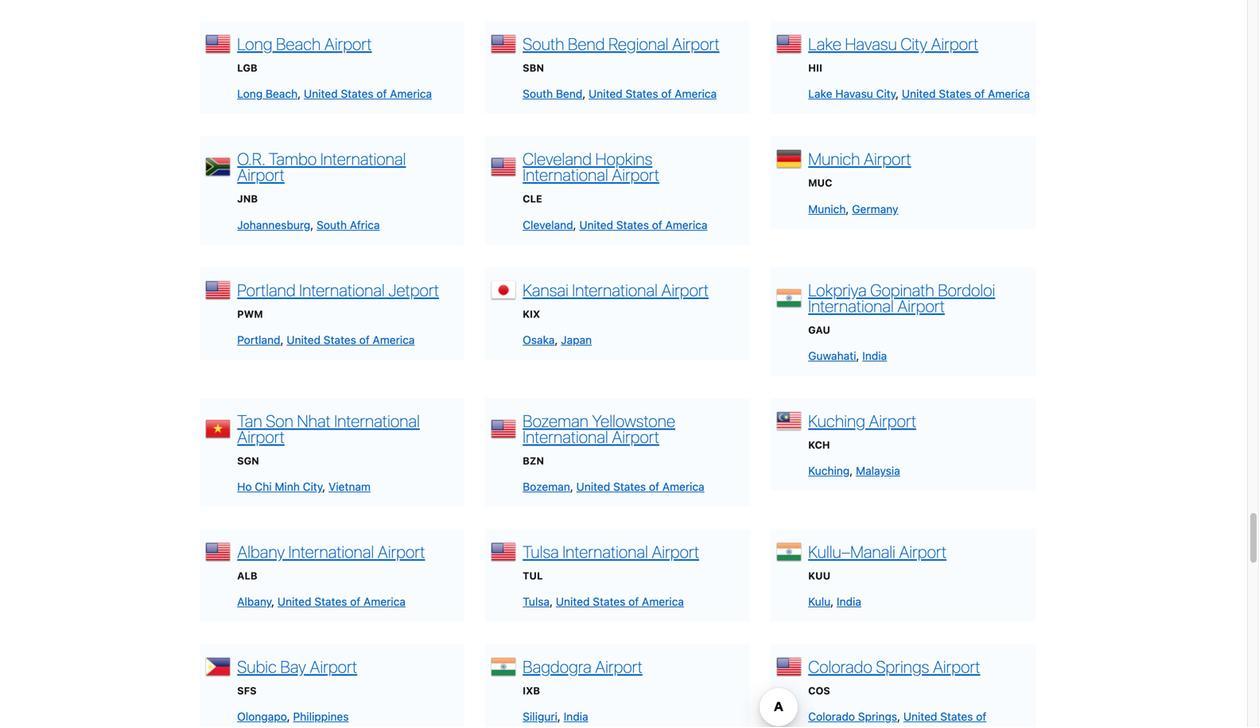 Task type: describe. For each thing, give the bounding box(es) containing it.
portland , united states of america
[[237, 333, 415, 346]]

tulsa international airport link
[[523, 542, 700, 562]]

o.r. tambo international airport
[[237, 149, 406, 185]]

, for albany international airport
[[271, 595, 275, 608]]

lake for lake havasu city , united states of america
[[809, 87, 833, 100]]

america inside the united states of america
[[809, 726, 851, 727]]

, for bozeman yellowstone international airport
[[570, 480, 574, 493]]

osaka link
[[523, 333, 555, 346]]

hii
[[809, 62, 823, 74]]

germany
[[852, 202, 899, 215]]

havasu for airport
[[845, 34, 897, 54]]

ho chi minh city link
[[237, 480, 322, 493]]

sbn
[[523, 62, 544, 74]]

bozeman yellowstone international airport
[[523, 411, 676, 447]]

cleveland hopkins international airport link
[[523, 149, 660, 185]]

cleveland link
[[523, 218, 573, 231]]

long for long beach airport
[[237, 34, 273, 54]]

united right the tulsa link
[[556, 595, 590, 608]]

united states of america link for colorado springs airport
[[809, 710, 987, 727]]

colorado springs link
[[809, 710, 898, 723]]

united states of america link for lake havasu city airport
[[902, 87, 1030, 100]]

ixb
[[523, 685, 540, 697]]

tulsa for tulsa , united states of america
[[523, 595, 550, 608]]

philippines link
[[293, 710, 349, 723]]

cle
[[523, 193, 542, 205]]

tulsa link
[[523, 595, 550, 608]]

lake havasu city , united states of america
[[809, 87, 1030, 100]]

2 vertical spatial city
[[303, 480, 322, 493]]

olongapo
[[237, 710, 287, 723]]

son
[[266, 411, 294, 431]]

philippines
[[293, 710, 349, 723]]

, for cleveland hopkins international airport
[[573, 218, 577, 231]]

states inside the united states of america
[[941, 710, 973, 723]]

guwahati , india
[[809, 349, 887, 362]]

lokpriya gopinath bordoloi international airport link
[[809, 280, 996, 316]]

africa
[[350, 218, 380, 231]]

osaka , japan
[[523, 333, 592, 346]]

sgn
[[237, 455, 259, 467]]

united states of america link for long beach airport
[[304, 87, 432, 100]]

united down long beach airport
[[304, 87, 338, 100]]

munich airport
[[809, 149, 912, 169]]

kansai
[[523, 280, 569, 300]]

muc
[[809, 177, 833, 189]]

olongapo link
[[237, 710, 287, 723]]

portland link
[[237, 333, 281, 346]]

, for kullu–manali airport
[[831, 595, 834, 608]]

portland international jetport
[[237, 280, 439, 300]]

lake havasu city airport link
[[809, 34, 979, 54]]

jnb
[[237, 193, 258, 205]]

o.r.
[[237, 149, 265, 169]]

bozeman for bozeman yellowstone international airport
[[523, 411, 589, 431]]

international inside lokpriya gopinath bordoloi international airport
[[809, 296, 894, 316]]

tan
[[237, 411, 262, 431]]

kch
[[809, 439, 830, 451]]

jetport
[[389, 280, 439, 300]]

united states of america link for portland international jetport
[[287, 333, 415, 346]]

kullu–manali
[[809, 542, 896, 562]]

long beach , united states of america
[[237, 87, 432, 100]]

guwahati
[[809, 349, 857, 362]]

siliguri
[[523, 710, 558, 723]]

albany for albany international airport
[[237, 542, 285, 562]]

, for kuching airport
[[850, 464, 853, 477]]

international inside bozeman yellowstone international airport
[[523, 427, 609, 447]]

united states of america link for bozeman yellowstone international airport
[[577, 480, 705, 493]]

international up japan
[[572, 280, 658, 300]]

kulu
[[809, 595, 831, 608]]

lake havasu city airport
[[809, 34, 979, 54]]

gau
[[809, 324, 831, 336]]

kansai international airport link
[[523, 280, 709, 300]]

south bend regional airport link
[[523, 34, 720, 54]]

subic
[[237, 657, 277, 677]]

india for kullu–manali
[[837, 595, 862, 608]]

subic bay airport
[[237, 657, 357, 677]]

long beach airport
[[237, 34, 372, 54]]

beach for ,
[[266, 87, 298, 100]]

bagdogra airport
[[523, 657, 643, 677]]

munich link
[[809, 202, 846, 215]]

munich airport link
[[809, 149, 912, 169]]

lokpriya gopinath bordoloi international airport
[[809, 280, 996, 316]]

tulsa international airport
[[523, 542, 700, 562]]

long for long beach , united states of america
[[237, 87, 263, 100]]

of inside the united states of america
[[976, 710, 987, 723]]

2 vertical spatial south
[[317, 218, 347, 231]]

portland for portland international jetport
[[237, 280, 296, 300]]

munich for munich , germany
[[809, 202, 846, 215]]

united down south bend regional airport
[[589, 87, 623, 100]]

kuching link
[[809, 464, 850, 477]]

lake for lake havasu city airport
[[809, 34, 842, 54]]

kulu link
[[809, 595, 831, 608]]

beach for airport
[[276, 34, 321, 54]]

, for portland international jetport
[[281, 333, 284, 346]]

olongapo , philippines
[[237, 710, 349, 723]]

cleveland for cleveland hopkins international airport
[[523, 149, 592, 169]]

japan
[[561, 333, 592, 346]]

, down the lake havasu city airport
[[896, 87, 899, 100]]

south bend regional airport
[[523, 34, 720, 54]]

kansai international airport
[[523, 280, 709, 300]]

sfs
[[237, 685, 257, 697]]

tul
[[523, 570, 543, 582]]

india link for lokpriya
[[863, 349, 887, 362]]

colorado springs ,
[[809, 710, 904, 723]]

kullu–manali airport
[[809, 542, 947, 562]]

bozeman , united states of america
[[523, 480, 705, 493]]

united inside the united states of america
[[904, 710, 938, 723]]

long beach link
[[237, 87, 298, 100]]

johannesburg , south africa
[[237, 218, 380, 231]]

pwm
[[237, 308, 263, 320]]



Task type: vqa. For each thing, say whether or not it's contained in the screenshot.


Task type: locate. For each thing, give the bounding box(es) containing it.
cleveland
[[523, 149, 592, 169], [523, 218, 573, 231]]

united states of america link for cleveland hopkins international airport
[[580, 218, 708, 231]]

1 colorado from the top
[[809, 657, 873, 677]]

south for south bend regional airport
[[523, 34, 564, 54]]

airport inside 'o.r. tambo international airport'
[[237, 165, 285, 185]]

kuching airport link
[[809, 411, 917, 431]]

1 horizontal spatial city
[[877, 87, 896, 100]]

0 horizontal spatial city
[[303, 480, 322, 493]]

, down cleveland hopkins international airport 'link'
[[573, 218, 577, 231]]

0 vertical spatial cleveland
[[523, 149, 592, 169]]

kuching down 'kch'
[[809, 464, 850, 477]]

1 lake from the top
[[809, 34, 842, 54]]

portland for portland , united states of america
[[237, 333, 281, 346]]

2 vertical spatial india
[[564, 710, 589, 723]]

1 munich from the top
[[809, 149, 861, 169]]

city for airport
[[901, 34, 928, 54]]

1 vertical spatial city
[[877, 87, 896, 100]]

ho chi minh city , vietnam
[[237, 480, 371, 493]]

1 vertical spatial havasu
[[836, 87, 874, 100]]

tulsa down "tul"
[[523, 595, 550, 608]]

2 horizontal spatial india
[[863, 349, 887, 362]]

1 albany from the top
[[237, 542, 285, 562]]

gopinath
[[871, 280, 935, 300]]

india link right guwahati on the top
[[863, 349, 887, 362]]

havasu for ,
[[836, 87, 874, 100]]

international inside 'o.r. tambo international airport'
[[321, 149, 406, 169]]

1 vertical spatial colorado
[[809, 710, 855, 723]]

, down portland international jetport link
[[281, 333, 284, 346]]

springs for airport
[[876, 657, 930, 677]]

0 vertical spatial springs
[[876, 657, 930, 677]]

2 munich from the top
[[809, 202, 846, 215]]

bend
[[568, 34, 605, 54], [556, 87, 583, 100]]

long up lgb
[[237, 34, 273, 54]]

portland up pwm
[[237, 280, 296, 300]]

tulsa up "tul"
[[523, 542, 559, 562]]

lake down hii
[[809, 87, 833, 100]]

0 vertical spatial beach
[[276, 34, 321, 54]]

united states of america link for tulsa international airport
[[556, 595, 684, 608]]

2 albany from the top
[[237, 595, 271, 608]]

united down the lake havasu city airport
[[902, 87, 936, 100]]

tulsa for tulsa international airport
[[523, 542, 559, 562]]

bozeman up bzn
[[523, 411, 589, 431]]

,
[[298, 87, 301, 100], [583, 87, 586, 100], [896, 87, 899, 100], [846, 202, 849, 215], [311, 218, 314, 231], [573, 218, 577, 231], [281, 333, 284, 346], [555, 333, 558, 346], [857, 349, 860, 362], [850, 464, 853, 477], [322, 480, 326, 493], [570, 480, 574, 493], [271, 595, 275, 608], [550, 595, 553, 608], [831, 595, 834, 608], [287, 710, 290, 723], [558, 710, 561, 723], [898, 710, 901, 723]]

kulu , india
[[809, 595, 862, 608]]

munich
[[809, 149, 861, 169], [809, 202, 846, 215]]

south bend link
[[523, 87, 583, 100]]

bend for ,
[[556, 87, 583, 100]]

1 vertical spatial kuching
[[809, 464, 850, 477]]

, down colorado springs airport
[[898, 710, 901, 723]]

2 horizontal spatial india link
[[863, 349, 887, 362]]

bozeman inside bozeman yellowstone international airport
[[523, 411, 589, 431]]

beach down long beach airport
[[266, 87, 298, 100]]

0 vertical spatial bozeman
[[523, 411, 589, 431]]

0 vertical spatial south
[[523, 34, 564, 54]]

united right portland link
[[287, 333, 321, 346]]

osaka
[[523, 333, 555, 346]]

1 vertical spatial lake
[[809, 87, 833, 100]]

kullu–manali airport link
[[809, 542, 947, 562]]

kuching for kuching , malaysia
[[809, 464, 850, 477]]

1 vertical spatial india link
[[837, 595, 862, 608]]

1 horizontal spatial india link
[[837, 595, 862, 608]]

springs up the united states of america
[[876, 657, 930, 677]]

kuching up 'kch'
[[809, 411, 866, 431]]

lgb
[[237, 62, 258, 74]]

colorado for colorado springs airport
[[809, 657, 873, 677]]

0 vertical spatial portland
[[237, 280, 296, 300]]

1 bozeman from the top
[[523, 411, 589, 431]]

1 vertical spatial tulsa
[[523, 595, 550, 608]]

india
[[863, 349, 887, 362], [837, 595, 862, 608], [564, 710, 589, 723]]

2 colorado from the top
[[809, 710, 855, 723]]

portland international jetport link
[[237, 280, 439, 300]]

kuching
[[809, 411, 866, 431], [809, 464, 850, 477]]

munich , germany
[[809, 202, 899, 215]]

india link for kullu–manali
[[837, 595, 862, 608]]

ho
[[237, 480, 252, 493]]

beach up long beach link
[[276, 34, 321, 54]]

1 vertical spatial springs
[[858, 710, 898, 723]]

, for o.r. tambo international airport
[[311, 218, 314, 231]]

0 vertical spatial colorado
[[809, 657, 873, 677]]

international up cle
[[523, 165, 609, 185]]

0 vertical spatial havasu
[[845, 34, 897, 54]]

kuching for kuching airport
[[809, 411, 866, 431]]

, left japan
[[555, 333, 558, 346]]

beach
[[276, 34, 321, 54], [266, 87, 298, 100]]

tan son nhat international airport
[[237, 411, 420, 447]]

1 vertical spatial portland
[[237, 333, 281, 346]]

united states of america
[[809, 710, 987, 727]]

colorado for colorado springs ,
[[809, 710, 855, 723]]

2 kuching from the top
[[809, 464, 850, 477]]

1 cleveland from the top
[[523, 149, 592, 169]]

0 vertical spatial munich
[[809, 149, 861, 169]]

international inside cleveland hopkins international airport
[[523, 165, 609, 185]]

kuching , malaysia
[[809, 464, 901, 477]]

bay
[[280, 657, 306, 677]]

springs down colorado springs airport
[[858, 710, 898, 723]]

1 vertical spatial bend
[[556, 87, 583, 100]]

, left philippines link
[[287, 710, 290, 723]]

1 vertical spatial albany
[[237, 595, 271, 608]]

vietnam
[[329, 480, 371, 493]]

germany link
[[852, 202, 899, 215]]

portland
[[237, 280, 296, 300], [237, 333, 281, 346]]

city down the lake havasu city airport
[[877, 87, 896, 100]]

siliguri , india
[[523, 710, 589, 723]]

1 vertical spatial munich
[[809, 202, 846, 215]]

2 portland from the top
[[237, 333, 281, 346]]

springs for ,
[[858, 710, 898, 723]]

cleveland inside cleveland hopkins international airport
[[523, 149, 592, 169]]

havasu down lake havasu city airport link
[[836, 87, 874, 100]]

cleveland for cleveland , united states of america
[[523, 218, 573, 231]]

, up bagdogra
[[550, 595, 553, 608]]

hopkins
[[596, 149, 653, 169]]

united right bozeman link
[[577, 480, 611, 493]]

1 vertical spatial cleveland
[[523, 218, 573, 231]]

johannesburg link
[[237, 218, 311, 231]]

united right the albany link
[[278, 595, 312, 608]]

bend for regional
[[568, 34, 605, 54]]

johannesburg
[[237, 218, 311, 231]]

munich up muc
[[809, 149, 861, 169]]

0 horizontal spatial india link
[[564, 710, 589, 723]]

india for lokpriya
[[863, 349, 887, 362]]

united states of america link
[[304, 87, 432, 100], [589, 87, 717, 100], [902, 87, 1030, 100], [580, 218, 708, 231], [287, 333, 415, 346], [577, 480, 705, 493], [278, 595, 406, 608], [556, 595, 684, 608], [809, 710, 987, 727]]

tulsa
[[523, 542, 559, 562], [523, 595, 550, 608]]

minh
[[275, 480, 300, 493]]

airport inside cleveland hopkins international airport
[[612, 165, 660, 185]]

international inside tan son nhat international airport
[[334, 411, 420, 431]]

, left malaysia link
[[850, 464, 853, 477]]

bzn
[[523, 455, 544, 467]]

united states of america link for albany international airport
[[278, 595, 406, 608]]

regional
[[609, 34, 669, 54]]

bordoloi
[[938, 280, 996, 300]]

o.r. tambo international airport link
[[237, 149, 406, 185]]

international up gau
[[809, 296, 894, 316]]

colorado down cos
[[809, 710, 855, 723]]

international up bzn
[[523, 427, 609, 447]]

1 vertical spatial south
[[523, 87, 553, 100]]

1 tulsa from the top
[[523, 542, 559, 562]]

albany
[[237, 542, 285, 562], [237, 595, 271, 608]]

, up "subic"
[[271, 595, 275, 608]]

lake up hii
[[809, 34, 842, 54]]

0 vertical spatial city
[[901, 34, 928, 54]]

international up albany , united states of america
[[289, 542, 374, 562]]

albany international airport
[[237, 542, 425, 562]]

city up lake havasu city , united states of america
[[901, 34, 928, 54]]

, down kullu–manali
[[831, 595, 834, 608]]

india link right siliguri
[[564, 710, 589, 723]]

tan son nhat international airport link
[[237, 411, 420, 447]]

albany up "alb"
[[237, 542, 285, 562]]

2 lake from the top
[[809, 87, 833, 100]]

india right siliguri
[[564, 710, 589, 723]]

0 horizontal spatial india
[[564, 710, 589, 723]]

united down colorado springs airport
[[904, 710, 938, 723]]

long beach airport link
[[237, 34, 372, 54]]

india right guwahati on the top
[[863, 349, 887, 362]]

colorado up cos
[[809, 657, 873, 677]]

yellowstone
[[592, 411, 676, 431]]

2 tulsa from the top
[[523, 595, 550, 608]]

kuching airport
[[809, 411, 917, 431]]

city for ,
[[877, 87, 896, 100]]

south down sbn
[[523, 87, 553, 100]]

bend down south bend regional airport
[[556, 87, 583, 100]]

south up sbn
[[523, 34, 564, 54]]

albany , united states of america
[[237, 595, 406, 608]]

, for bagdogra airport
[[558, 710, 561, 723]]

bend left regional
[[568, 34, 605, 54]]

united states of america link for south bend regional airport
[[589, 87, 717, 100]]

airport inside lokpriya gopinath bordoloi international airport
[[898, 296, 945, 316]]

1 vertical spatial bozeman
[[523, 480, 570, 493]]

cos
[[809, 685, 831, 697]]

cleveland up cle
[[523, 149, 592, 169]]

1 kuching from the top
[[809, 411, 866, 431]]

, down bagdogra
[[558, 710, 561, 723]]

tambo
[[269, 149, 317, 169]]

, down south bend regional airport
[[583, 87, 586, 100]]

2 bozeman from the top
[[523, 480, 570, 493]]

bozeman for bozeman , united states of america
[[523, 480, 570, 493]]

states
[[341, 87, 374, 100], [626, 87, 659, 100], [939, 87, 972, 100], [617, 218, 649, 231], [324, 333, 356, 346], [614, 480, 646, 493], [315, 595, 347, 608], [593, 595, 626, 608], [941, 710, 973, 723]]

international right nhat
[[334, 411, 420, 431]]

india right 'kulu' link
[[837, 595, 862, 608]]

india for bagdogra
[[564, 710, 589, 723]]

malaysia
[[856, 464, 901, 477]]

2 cleveland from the top
[[523, 218, 573, 231]]

0 vertical spatial india
[[863, 349, 887, 362]]

vietnam link
[[329, 480, 371, 493]]

subic bay airport link
[[237, 657, 357, 677]]

, for kansai international airport
[[555, 333, 558, 346]]

0 vertical spatial long
[[237, 34, 273, 54]]

0 vertical spatial lake
[[809, 34, 842, 54]]

munich down muc
[[809, 202, 846, 215]]

nhat
[[297, 411, 331, 431]]

south for south bend , united states of america
[[523, 87, 553, 100]]

, left germany link
[[846, 202, 849, 215]]

india link right 'kulu' link
[[837, 595, 862, 608]]

south left africa
[[317, 218, 347, 231]]

city right minh
[[303, 480, 322, 493]]

america
[[390, 87, 432, 100], [675, 87, 717, 100], [988, 87, 1030, 100], [666, 218, 708, 231], [373, 333, 415, 346], [663, 480, 705, 493], [364, 595, 406, 608], [642, 595, 684, 608], [809, 726, 851, 727]]

alb
[[237, 570, 257, 582]]

colorado springs airport
[[809, 657, 981, 677]]

long down lgb
[[237, 87, 263, 100]]

bozeman down bzn
[[523, 480, 570, 493]]

international up tulsa , united states of america
[[563, 542, 648, 562]]

, left vietnam link
[[322, 480, 326, 493]]

, down bozeman yellowstone international airport
[[570, 480, 574, 493]]

united right cleveland link
[[580, 218, 614, 231]]

1 vertical spatial long
[[237, 87, 263, 100]]

0 vertical spatial albany
[[237, 542, 285, 562]]

albany down "alb"
[[237, 595, 271, 608]]

international up portland , united states of america
[[299, 280, 385, 300]]

2 long from the top
[[237, 87, 263, 100]]

1 long from the top
[[237, 34, 273, 54]]

, for munich airport
[[846, 202, 849, 215]]

1 vertical spatial beach
[[266, 87, 298, 100]]

malaysia link
[[856, 464, 901, 477]]

1 vertical spatial india
[[837, 595, 862, 608]]

, up kuching airport
[[857, 349, 860, 362]]

albany link
[[237, 595, 271, 608]]

lake
[[809, 34, 842, 54], [809, 87, 833, 100]]

havasu
[[845, 34, 897, 54], [836, 87, 874, 100]]

lake havasu city link
[[809, 87, 896, 100]]

0 vertical spatial india link
[[863, 349, 887, 362]]

lokpriya
[[809, 280, 867, 300]]

international up africa
[[321, 149, 406, 169]]

munich for munich airport
[[809, 149, 861, 169]]

chi
[[255, 480, 272, 493]]

albany for albany , united states of america
[[237, 595, 271, 608]]

airport inside tan son nhat international airport
[[237, 427, 285, 447]]

0 vertical spatial kuching
[[809, 411, 866, 431]]

0 vertical spatial tulsa
[[523, 542, 559, 562]]

kuu
[[809, 570, 831, 582]]

colorado
[[809, 657, 873, 677], [809, 710, 855, 723]]

airport inside bozeman yellowstone international airport
[[612, 427, 660, 447]]

2 vertical spatial india link
[[564, 710, 589, 723]]

, down long beach airport
[[298, 87, 301, 100]]

bagdogra airport link
[[523, 657, 643, 677]]

1 portland from the top
[[237, 280, 296, 300]]

, left south africa link
[[311, 218, 314, 231]]

, for tulsa international airport
[[550, 595, 553, 608]]

south bend , united states of america
[[523, 87, 717, 100]]

cleveland down cle
[[523, 218, 573, 231]]

1 horizontal spatial india
[[837, 595, 862, 608]]

, for lokpriya gopinath bordoloi international airport
[[857, 349, 860, 362]]

2 horizontal spatial city
[[901, 34, 928, 54]]

portland down pwm
[[237, 333, 281, 346]]

springs
[[876, 657, 930, 677], [858, 710, 898, 723]]

havasu up "lake havasu city" link
[[845, 34, 897, 54]]

, for subic bay airport
[[287, 710, 290, 723]]

india link for bagdogra
[[564, 710, 589, 723]]

0 vertical spatial bend
[[568, 34, 605, 54]]



